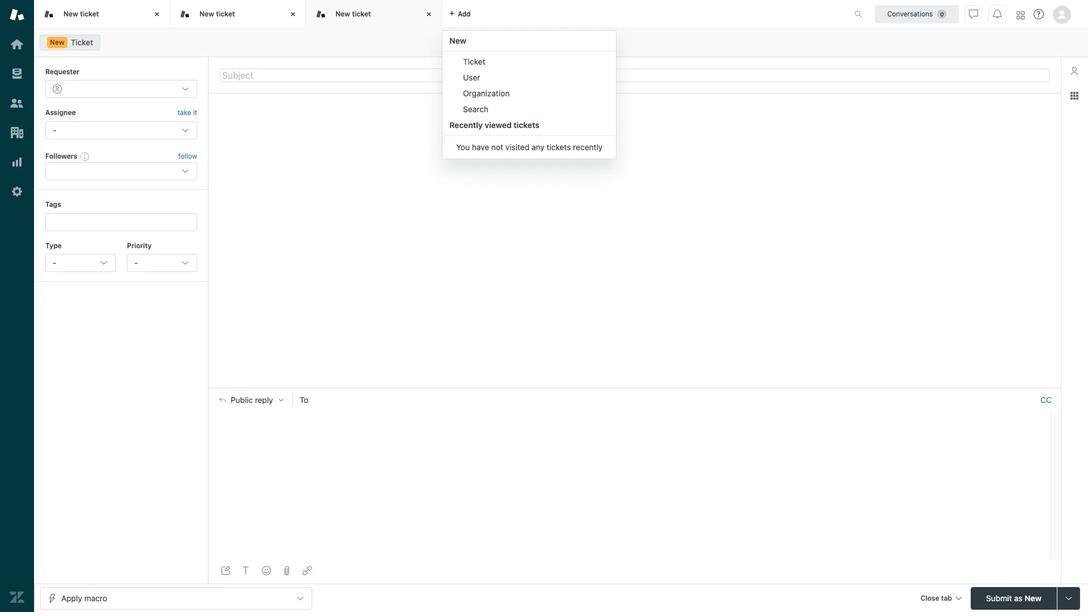 Task type: describe. For each thing, give the bounding box(es) containing it.
admin image
[[10, 184, 24, 199]]

conversations button
[[875, 5, 959, 23]]

submit
[[986, 593, 1012, 603]]

cc
[[1041, 395, 1052, 405]]

user menu item
[[443, 70, 616, 86]]

ticket for 3rd close image from left
[[352, 10, 371, 18]]

- inside the assignee element
[[53, 125, 56, 135]]

follow button
[[178, 151, 197, 162]]

Tags field
[[54, 216, 186, 228]]

cc button
[[1041, 395, 1052, 405]]

notifications image
[[993, 9, 1002, 18]]

3 new ticket tab from the left
[[306, 0, 442, 28]]

close tab
[[921, 594, 952, 602]]

viewed
[[485, 120, 512, 130]]

public reply
[[231, 396, 273, 405]]

customer context image
[[1070, 66, 1079, 75]]

as
[[1014, 593, 1023, 603]]

take it button
[[178, 107, 197, 119]]

customers image
[[10, 96, 24, 111]]

recently viewed tickets
[[449, 120, 539, 130]]

3 close image from the left
[[423, 9, 435, 20]]

1 new ticket tab from the left
[[34, 0, 170, 28]]

followers element
[[45, 162, 197, 180]]

macro
[[84, 593, 107, 603]]

get started image
[[10, 37, 24, 52]]

reply
[[255, 396, 273, 405]]

menu inside tabs tab list
[[442, 30, 617, 159]]

requester element
[[45, 80, 197, 98]]

1 close image from the left
[[151, 9, 163, 20]]

insert emojis image
[[262, 566, 271, 575]]

2 close image from the left
[[287, 9, 299, 20]]

new ticket for 3rd close image from left
[[336, 10, 371, 18]]

format text image
[[241, 566, 250, 575]]

recently
[[449, 120, 483, 130]]

- button for priority
[[127, 254, 197, 272]]

user
[[463, 73, 480, 82]]

zendesk image
[[10, 590, 24, 605]]

minimize composer image
[[630, 383, 639, 392]]

ticket menu item
[[443, 54, 616, 70]]

tab
[[941, 594, 952, 602]]

- button for type
[[45, 254, 116, 272]]

apply macro
[[61, 593, 107, 603]]



Task type: locate. For each thing, give the bounding box(es) containing it.
-
[[53, 125, 56, 135], [53, 258, 56, 267], [134, 258, 138, 267]]

- down type
[[53, 258, 56, 267]]

ticket up user
[[463, 57, 485, 66]]

secondary element
[[34, 31, 1088, 54]]

1 horizontal spatial new ticket
[[199, 10, 235, 18]]

it
[[193, 108, 197, 117]]

tickets
[[514, 120, 539, 130]]

0 vertical spatial ticket
[[71, 37, 93, 47]]

2 ticket from the left
[[216, 10, 235, 18]]

0 horizontal spatial new ticket
[[63, 10, 99, 18]]

apply
[[61, 593, 82, 603]]

new ticket for second close image from the left
[[199, 10, 235, 18]]

get help image
[[1034, 9, 1044, 19]]

1 horizontal spatial - button
[[127, 254, 197, 272]]

- button
[[45, 254, 116, 272], [127, 254, 197, 272]]

3 ticket from the left
[[352, 10, 371, 18]]

1 horizontal spatial ticket
[[463, 57, 485, 66]]

Subject field
[[220, 68, 1050, 82]]

button displays agent's chat status as invisible. image
[[969, 9, 978, 18]]

search
[[463, 104, 489, 114]]

public reply button
[[209, 388, 292, 412]]

views image
[[10, 66, 24, 81]]

add link (cmd k) image
[[303, 566, 312, 575]]

ticket for third close image from the right
[[80, 10, 99, 18]]

type
[[45, 241, 62, 250]]

organization menu item
[[443, 86, 616, 101]]

assignee
[[45, 108, 76, 117]]

search menu item
[[443, 101, 616, 117]]

main element
[[0, 0, 34, 612]]

followers
[[45, 152, 77, 160]]

- for priority
[[134, 258, 138, 267]]

1 new ticket from the left
[[63, 10, 99, 18]]

- down assignee
[[53, 125, 56, 135]]

new inside menu
[[449, 36, 466, 45]]

- button down type
[[45, 254, 116, 272]]

2 new ticket tab from the left
[[170, 0, 306, 28]]

0 horizontal spatial close image
[[151, 9, 163, 20]]

add attachment image
[[282, 566, 291, 575]]

assignee element
[[45, 121, 197, 139]]

public
[[231, 396, 253, 405]]

new ticket tab
[[34, 0, 170, 28], [170, 0, 306, 28], [306, 0, 442, 28]]

ticket up 'requester'
[[71, 37, 93, 47]]

add button
[[442, 0, 477, 28]]

ticket
[[71, 37, 93, 47], [463, 57, 485, 66]]

new
[[63, 10, 78, 18], [199, 10, 214, 18], [336, 10, 350, 18], [449, 36, 466, 45], [50, 38, 65, 46], [1025, 593, 1042, 603]]

- button down priority
[[127, 254, 197, 272]]

take
[[178, 108, 191, 117]]

1 - button from the left
[[45, 254, 116, 272]]

2 - button from the left
[[127, 254, 197, 272]]

organization
[[463, 88, 510, 98]]

draft mode image
[[221, 566, 230, 575]]

ticket inside menu item
[[463, 57, 485, 66]]

requester
[[45, 67, 80, 76]]

1 horizontal spatial close image
[[287, 9, 299, 20]]

1 ticket from the left
[[80, 10, 99, 18]]

follow
[[178, 152, 197, 160]]

tabs tab list
[[34, 0, 843, 159]]

2 horizontal spatial close image
[[423, 9, 435, 20]]

2 horizontal spatial new ticket
[[336, 10, 371, 18]]

new ticket
[[63, 10, 99, 18], [199, 10, 235, 18], [336, 10, 371, 18]]

ticket inside secondary element
[[71, 37, 93, 47]]

organizations image
[[10, 125, 24, 140]]

reporting image
[[10, 155, 24, 169]]

submit as new
[[986, 593, 1042, 603]]

- down priority
[[134, 258, 138, 267]]

2 horizontal spatial ticket
[[352, 10, 371, 18]]

info on adding followers image
[[81, 152, 90, 161]]

close image
[[151, 9, 163, 20], [287, 9, 299, 20], [423, 9, 435, 20]]

close tab button
[[915, 587, 966, 611]]

zendesk support image
[[10, 7, 24, 22]]

0 horizontal spatial - button
[[45, 254, 116, 272]]

ticket for second close image from the left
[[216, 10, 235, 18]]

menu containing new
[[442, 30, 617, 159]]

0 horizontal spatial ticket
[[71, 37, 93, 47]]

- for type
[[53, 258, 56, 267]]

take it
[[178, 108, 197, 117]]

to
[[300, 395, 308, 405]]

menu
[[442, 30, 617, 159]]

0 horizontal spatial ticket
[[80, 10, 99, 18]]

3 new ticket from the left
[[336, 10, 371, 18]]

1 vertical spatial ticket
[[463, 57, 485, 66]]

1 horizontal spatial ticket
[[216, 10, 235, 18]]

ticket
[[80, 10, 99, 18], [216, 10, 235, 18], [352, 10, 371, 18]]

tags
[[45, 200, 61, 209]]

priority
[[127, 241, 152, 250]]

2 new ticket from the left
[[199, 10, 235, 18]]

displays possible ticket submission types image
[[1064, 594, 1073, 603]]

new ticket for third close image from the right
[[63, 10, 99, 18]]

zendesk products image
[[1017, 11, 1025, 19]]

close
[[921, 594, 939, 602]]

add
[[458, 9, 471, 18]]

new inside secondary element
[[50, 38, 65, 46]]

apps image
[[1070, 91, 1079, 100]]

conversations
[[887, 9, 933, 18]]



Task type: vqa. For each thing, say whether or not it's contained in the screenshot.
problem to the bottom
no



